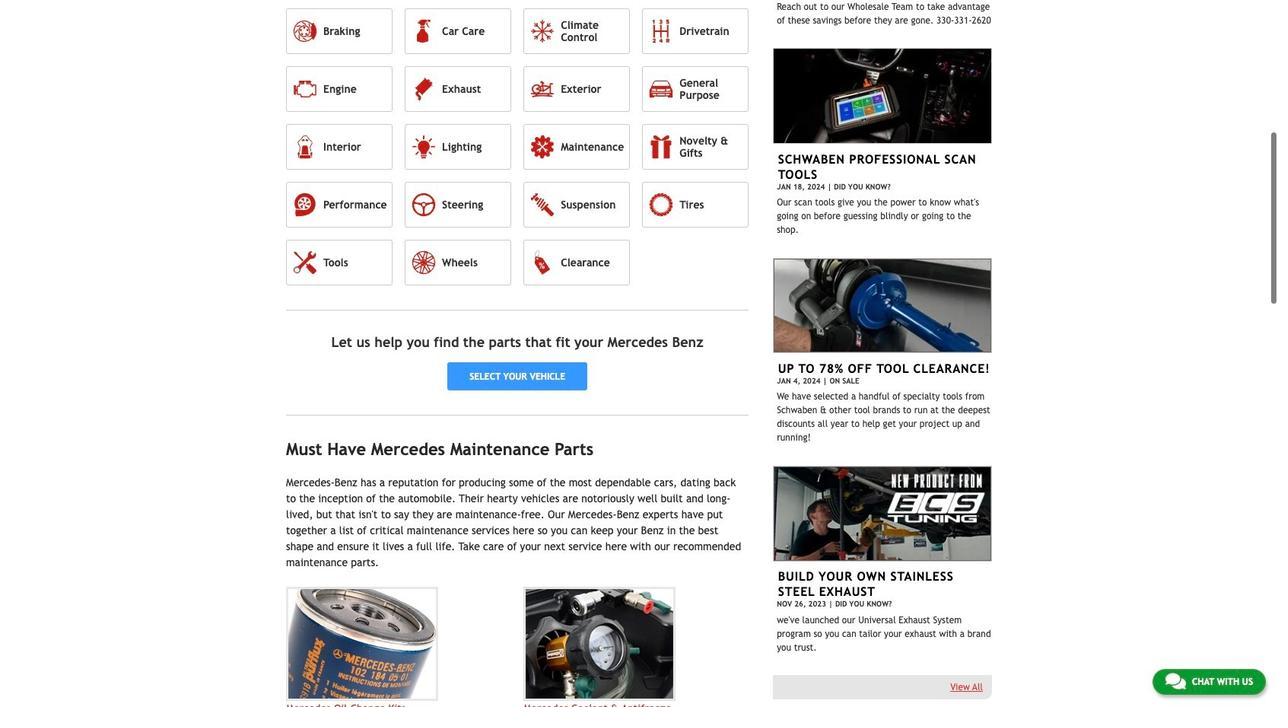 Task type: vqa. For each thing, say whether or not it's contained in the screenshot.
Mercedes Benz Oil Change Kits "image"
yes



Task type: describe. For each thing, give the bounding box(es) containing it.
build your own stainless steel exhaust image
[[774, 466, 993, 562]]

up to 78% off tool clearance! image
[[774, 258, 993, 354]]

comments image
[[1166, 672, 1187, 690]]



Task type: locate. For each thing, give the bounding box(es) containing it.
mercedes benz oil change kits image
[[286, 587, 438, 701]]

schwaben professional scan tools image
[[774, 48, 993, 144]]

mercedes benz coolant & antifreeze image
[[524, 587, 676, 701]]



